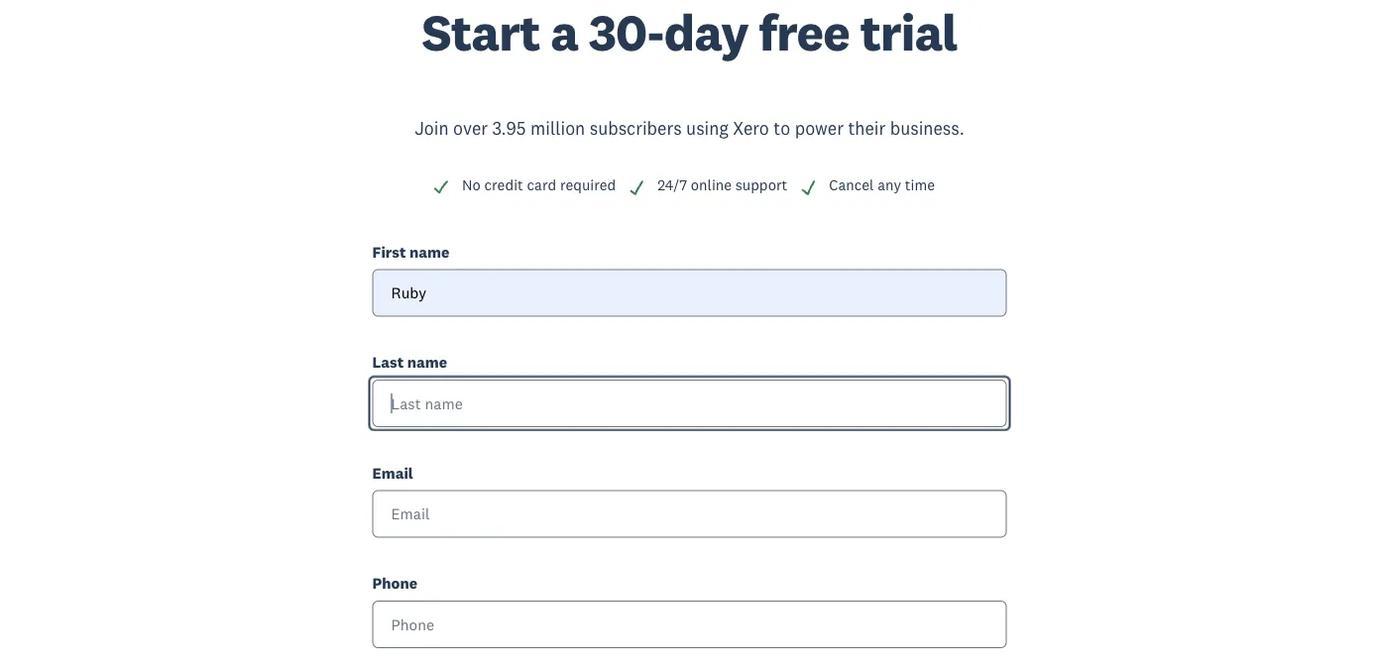 Task type: describe. For each thing, give the bounding box(es) containing it.
24/7 online support
[[658, 175, 788, 194]]

any
[[878, 175, 902, 194]]

last name
[[373, 352, 447, 372]]

power
[[795, 118, 844, 139]]

credit
[[485, 175, 524, 194]]

join over 3.95 million subscribers using xero to power their business.
[[415, 118, 965, 139]]

included image for 24/7 online support
[[628, 178, 646, 196]]

included image for cancel any time
[[800, 178, 818, 196]]

no credit card required
[[462, 175, 616, 194]]

card
[[527, 175, 557, 194]]

time
[[906, 175, 935, 194]]

Email email field
[[373, 490, 1007, 538]]

using
[[687, 118, 729, 139]]

support
[[736, 175, 788, 194]]

name for first name
[[410, 242, 450, 261]]

cancel
[[830, 175, 874, 194]]

no
[[462, 175, 481, 194]]

included image
[[433, 178, 450, 196]]

phone
[[373, 574, 418, 593]]

subscribers
[[590, 118, 682, 139]]

million
[[531, 118, 586, 139]]



Task type: locate. For each thing, give the bounding box(es) containing it.
name right last
[[407, 352, 447, 372]]

1 horizontal spatial included image
[[800, 178, 818, 196]]

0 vertical spatial name
[[410, 242, 450, 261]]

included image left 24/7
[[628, 178, 646, 196]]

their
[[849, 118, 886, 139]]

First name text field
[[373, 269, 1007, 317]]

name right the first
[[410, 242, 450, 261]]

Phone text field
[[373, 601, 1007, 649]]

24/7
[[658, 175, 688, 194]]

1 vertical spatial name
[[407, 352, 447, 372]]

first
[[373, 242, 406, 261]]

email
[[373, 463, 413, 482]]

included image
[[628, 178, 646, 196], [800, 178, 818, 196]]

business.
[[891, 118, 965, 139]]

1 included image from the left
[[628, 178, 646, 196]]

cancel any time
[[830, 175, 935, 194]]

to
[[774, 118, 791, 139]]

over
[[453, 118, 488, 139]]

2 included image from the left
[[800, 178, 818, 196]]

required
[[560, 175, 616, 194]]

online
[[691, 175, 732, 194]]

first name
[[373, 242, 450, 261]]

join
[[415, 118, 449, 139]]

Last name text field
[[373, 380, 1007, 427]]

name for last name
[[407, 352, 447, 372]]

last
[[373, 352, 404, 372]]

included image left cancel in the top right of the page
[[800, 178, 818, 196]]

xero
[[733, 118, 770, 139]]

0 horizontal spatial included image
[[628, 178, 646, 196]]

name
[[410, 242, 450, 261], [407, 352, 447, 372]]

3.95
[[493, 118, 526, 139]]



Task type: vqa. For each thing, say whether or not it's contained in the screenshot.
THE XERO within Try Xero For Free link
no



